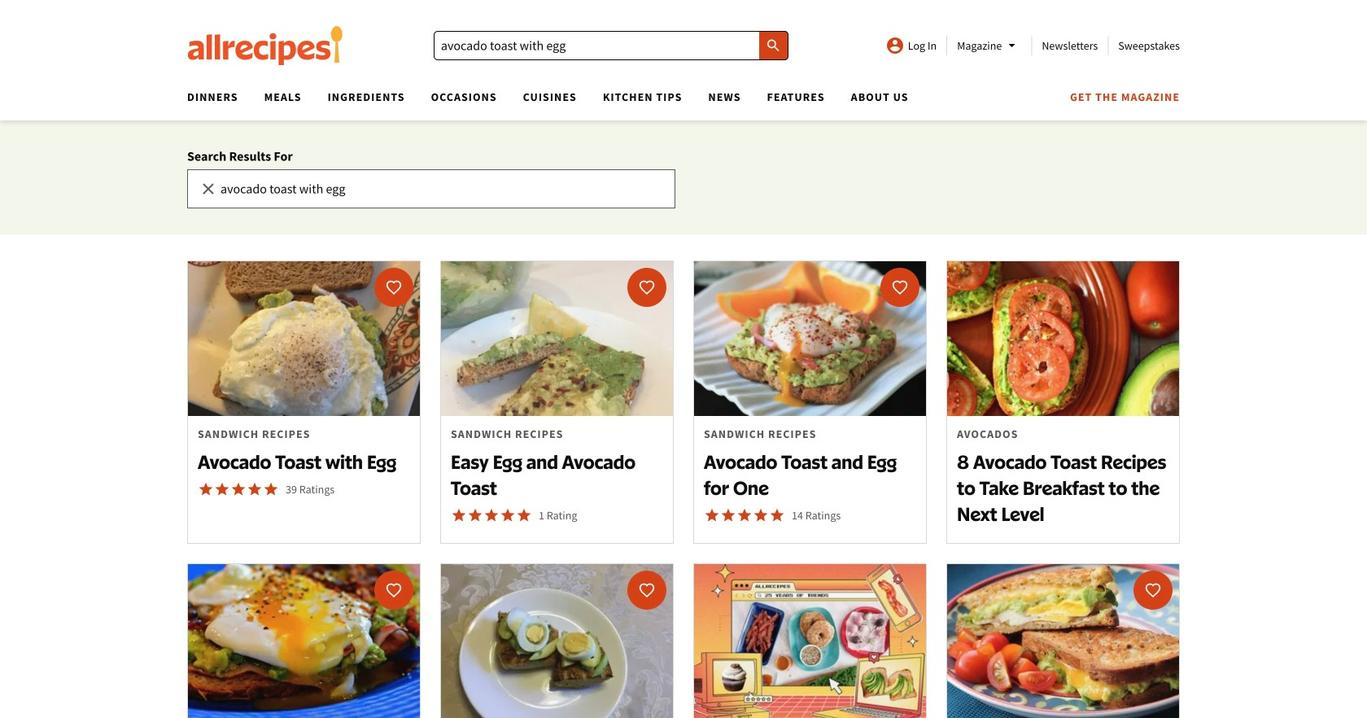Task type: vqa. For each thing, say whether or not it's contained in the screenshot.
Save Recipe icon
yes



Task type: locate. For each thing, give the bounding box(es) containing it.
visit allrecipes' homepage image
[[187, 26, 344, 65]]

star image
[[214, 481, 230, 497], [230, 481, 247, 497], [484, 507, 500, 523], [500, 507, 516, 523], [516, 507, 532, 523], [753, 507, 769, 523]]

past trends image
[[694, 564, 927, 718]]

save recipe image
[[386, 279, 402, 296], [892, 279, 909, 296], [386, 582, 402, 598], [1146, 582, 1162, 598]]

1 vertical spatial save recipe image
[[639, 582, 655, 598]]

close up view of a avocado breakfast sandwich with a side of tomatoes on a plate image
[[948, 564, 1180, 718]]

banner
[[0, 0, 1368, 718]]

caret_down image
[[1003, 36, 1022, 55]]

0 vertical spatial save recipe image
[[639, 279, 655, 296]]

main content
[[0, 120, 1368, 718]]

None search field
[[434, 31, 789, 60], [187, 169, 676, 208], [434, 31, 789, 60], [187, 169, 676, 208]]

clear search image
[[200, 181, 217, 197]]

star image
[[198, 481, 214, 497], [247, 481, 263, 497], [263, 481, 279, 497], [451, 507, 467, 523], [467, 507, 484, 523], [704, 507, 721, 523], [721, 507, 737, 523], [737, 507, 753, 523], [769, 507, 786, 523]]

2 save recipe image from the top
[[639, 582, 655, 598]]

save recipe image
[[639, 279, 655, 296], [639, 582, 655, 598]]



Task type: describe. For each thing, give the bounding box(es) containing it.
click to search image
[[766, 37, 782, 54]]

header navigation
[[174, 85, 1181, 120]]

tomato avocado sandwich on a red plate image
[[948, 261, 1180, 416]]

account image
[[886, 36, 905, 55]]

1 save recipe image from the top
[[639, 279, 655, 296]]

Search text field
[[187, 169, 676, 208]]

Find a recipe or ingredient text field
[[434, 31, 789, 60]]



